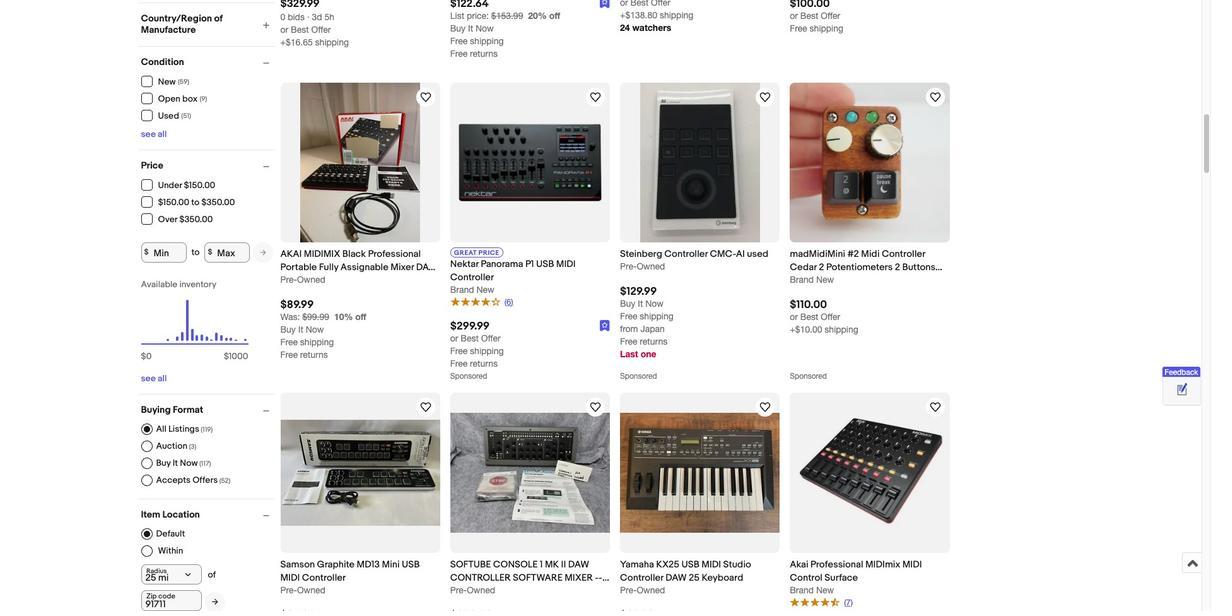Task type: vqa. For each thing, say whether or not it's contained in the screenshot.
Price
yes



Task type: describe. For each thing, give the bounding box(es) containing it.
(52)
[[219, 477, 231, 485]]

akai midimix black professional portable fully assignable mixer daw controller heading
[[281, 248, 438, 286]]

$150.00 to $350.00
[[158, 197, 235, 208]]

list price: $153.99 20% off buy it now free shipping free returns
[[451, 10, 561, 58]]

$129.99 buy it now free shipping from japan free returns last one
[[620, 285, 674, 359]]

1 to from the top
[[191, 197, 200, 208]]

studio
[[724, 558, 752, 570]]

softube console 1 mk ii daw controller software mixer -- (no license) image
[[451, 413, 610, 533]]

country/region of manufacture
[[141, 13, 223, 36]]

open box (9)
[[158, 94, 207, 104]]

$150.00 inside under $150.00 link
[[184, 180, 215, 191]]

(119)
[[201, 425, 213, 434]]

accepts offers (52)
[[156, 475, 231, 485]]

$110.00 or best offer +$10.00 shipping
[[790, 299, 859, 335]]

shipping inside or best offer free shipping free returns
[[470, 346, 504, 356]]

steinberg controller cmc-ai used pre-owned
[[620, 248, 769, 271]]

all for condition
[[158, 129, 167, 139]]

watch yamaha kx25 usb midi studio controller daw 25 keyboard image
[[758, 400, 773, 415]]

midi inside samson graphite md13 mini usb midi controller pre-owned
[[281, 572, 300, 584]]

steinberg controller cmc-ai used link
[[620, 247, 780, 261]]

see all for price
[[141, 373, 167, 384]]

over $350.00
[[158, 214, 213, 225]]

 (117) Items text field
[[198, 459, 211, 468]]

midi inside the great price nektar panorama p1 usb midi controller brand new
[[557, 258, 576, 270]]

manufacture
[[141, 24, 196, 36]]

pre- down controller
[[451, 585, 467, 595]]

samson graphite md13 mini usb midi controller pre-owned
[[281, 558, 420, 595]]

usb inside the great price nektar panorama p1 usb midi controller brand new
[[537, 258, 555, 270]]

softube console 1 mk ii daw controller software mixer -- (no license) link
[[451, 558, 610, 597]]

buying format
[[141, 404, 203, 416]]

controller inside the akai midimix black professional portable fully assignable mixer daw controller
[[281, 274, 324, 286]]

steinberg
[[620, 248, 663, 260]]

available inventory
[[141, 279, 217, 290]]

now left (117)
[[180, 458, 198, 468]]

(3)
[[189, 442, 196, 451]]

apply within filter image
[[212, 598, 218, 606]]

listings
[[169, 423, 199, 434]]

accepts
[[156, 475, 191, 485]]

returns inside or best offer free shipping free returns
[[470, 359, 498, 369]]

portable
[[281, 261, 317, 273]]

steinberg controller cmc-ai used image
[[640, 82, 760, 242]]

samson graphite md13 mini usb midi controller heading
[[281, 558, 420, 584]]

yamaha kx25 usb midi studio controller daw 25 keyboard heading
[[620, 558, 752, 584]]

madmidimini
[[790, 248, 846, 260]]

0 vertical spatial $350.00
[[202, 197, 235, 208]]

$ up available
[[144, 248, 149, 257]]

md13
[[357, 558, 380, 570]]

japan
[[641, 324, 665, 334]]

price
[[479, 249, 500, 257]]

inventory
[[180, 279, 217, 290]]

watch madmidimini #2 midi controller cedar 2 potentiometers 2 buttons works all daws image
[[928, 89, 943, 105]]

controller inside samson graphite md13 mini usb midi controller pre-owned
[[302, 572, 346, 584]]

softube console 1 mk ii daw controller software mixer -- (no license)
[[451, 558, 603, 597]]

new (59)
[[158, 77, 189, 87]]

offers
[[193, 475, 218, 485]]

20%
[[528, 10, 547, 21]]

$ 0
[[141, 351, 152, 362]]

$129.99
[[620, 285, 657, 298]]

panorama
[[481, 258, 524, 270]]

akai professional midimix midi control surface heading
[[790, 558, 923, 584]]

under
[[158, 180, 182, 191]]

$150.00 to $350.00 link
[[141, 196, 236, 208]]

 (52) Items text field
[[218, 477, 231, 485]]

keyboard
[[702, 572, 744, 584]]

daw inside yamaha kx25 usb midi studio controller daw 25 keyboard pre-owned
[[666, 572, 687, 584]]

owned inside samson graphite md13 mini usb midi controller pre-owned
[[297, 585, 326, 595]]

graphite
[[317, 558, 355, 570]]

see all button for condition
[[141, 129, 167, 139]]

1
[[540, 558, 543, 570]]

pre- down portable
[[281, 274, 297, 285]]

under $150.00
[[158, 180, 215, 191]]

works
[[790, 274, 817, 286]]

it down auction (3)
[[173, 458, 178, 468]]

akai midimix black professional portable fully assignable mixer daw controller
[[281, 248, 438, 286]]

used
[[747, 248, 769, 260]]

console
[[494, 558, 538, 570]]

buttons
[[903, 261, 936, 273]]

now inside $129.99 buy it now free shipping from japan free returns last one
[[646, 299, 664, 309]]

pre- inside yamaha kx25 usb midi studio controller daw 25 keyboard pre-owned
[[620, 585, 637, 595]]

nektar panorama p1 usb midi controller link
[[451, 257, 610, 284]]

akai midimix black professional portable fully assignable mixer daw controller image
[[301, 82, 420, 242]]

new inside the great price nektar panorama p1 usb midi controller brand new
[[477, 285, 495, 295]]

(6)
[[505, 297, 514, 307]]

or inside "$110.00 or best offer +$10.00 shipping"
[[790, 312, 798, 322]]

now inside list price: $153.99 20% off buy it now free shipping free returns
[[476, 23, 494, 33]]

or best offer free shipping free returns
[[451, 334, 504, 369]]

shipping inside "$110.00 or best offer +$10.00 shipping"
[[825, 324, 859, 335]]

used
[[158, 111, 179, 121]]

brand inside the akai professional midimix midi control surface brand new
[[790, 585, 814, 595]]

+$138.80 shipping 24 watchers
[[620, 10, 694, 33]]

condition
[[141, 56, 184, 68]]

midimix
[[866, 558, 901, 570]]

softube console 1 mk ii daw controller software mixer -- (no license) heading
[[451, 558, 610, 597]]

+$138.80
[[620, 10, 658, 20]]

or inside or best offer free shipping free returns
[[451, 334, 459, 344]]

bids
[[288, 12, 305, 22]]

best inside 0 bids · 3d 5h or best offer +$16.65 shipping
[[291, 24, 309, 34]]

country/region
[[141, 13, 212, 25]]

brand down "cedar"
[[790, 274, 814, 285]]

Minimum Value in $ text field
[[141, 242, 187, 263]]

kx25
[[657, 558, 680, 570]]

all inside madmidimini #2 midi controller cedar 2 potentiometers 2 buttons works all daws
[[820, 274, 831, 286]]

shipping inside $89.99 was: $99.99 10% off buy it now free shipping free returns
[[300, 337, 334, 347]]

country/region of manufacture button
[[141, 13, 275, 36]]

0 bids · 3d 5h or best offer +$16.65 shipping
[[281, 12, 349, 47]]

black
[[343, 248, 366, 260]]

softube
[[451, 558, 491, 570]]

default link
[[141, 528, 185, 540]]

was:
[[281, 312, 300, 322]]

returns inside $89.99 was: $99.99 10% off buy it now free shipping free returns
[[300, 350, 328, 360]]

(51)
[[181, 112, 191, 120]]

available
[[141, 279, 178, 290]]

over
[[158, 214, 177, 225]]

controller inside yamaha kx25 usb midi studio controller daw 25 keyboard pre-owned
[[620, 572, 664, 584]]

$150.00 inside $150.00 to $350.00 link
[[158, 197, 190, 208]]

shipping inside $129.99 buy it now free shipping from japan free returns last one
[[640, 311, 674, 321]]

professional inside the akai midimix black professional portable fully assignable mixer daw controller
[[368, 248, 421, 260]]

midi inside yamaha kx25 usb midi studio controller daw 25 keyboard pre-owned
[[702, 558, 722, 570]]

 (119) Items text field
[[199, 425, 213, 434]]

yamaha kx25 usb midi studio controller daw 25 keyboard image
[[620, 413, 780, 533]]

buy inside $89.99 was: $99.99 10% off buy it now free shipping free returns
[[281, 324, 296, 335]]

shipping inside 0 bids · 3d 5h or best offer +$16.65 shipping
[[315, 37, 349, 47]]

2 2 from the left
[[896, 261, 901, 273]]

new left (59)
[[158, 77, 176, 87]]

pre-owned for akai
[[281, 274, 326, 285]]

buy inside $129.99 buy it now free shipping from japan free returns last one
[[620, 299, 636, 309]]

yamaha kx25 usb midi studio controller daw 25 keyboard link
[[620, 558, 780, 584]]

open
[[158, 94, 181, 104]]

price
[[141, 160, 163, 172]]

or best offer free shipping
[[790, 10, 844, 33]]

control
[[790, 572, 823, 584]]

$ up buying
[[141, 351, 146, 362]]

shipping inside or best offer free shipping
[[810, 23, 844, 33]]

3d
[[312, 12, 322, 22]]

owned down portable
[[297, 274, 326, 285]]

watch samson graphite md13 mini usb midi controller image
[[418, 400, 433, 415]]

akai
[[790, 558, 809, 570]]

controller inside steinberg controller cmc-ai used pre-owned
[[665, 248, 708, 260]]

or inside or best offer free shipping
[[790, 10, 798, 21]]



Task type: locate. For each thing, give the bounding box(es) containing it.
buy inside list price: $153.99 20% off buy it now free shipping free returns
[[451, 23, 466, 33]]

1 vertical spatial 0
[[146, 351, 152, 362]]

of up apply within filter icon
[[208, 569, 216, 580]]

daw inside softube console 1 mk ii daw controller software mixer -- (no license)
[[568, 558, 590, 570]]

0 vertical spatial all
[[820, 274, 831, 286]]

see
[[141, 129, 156, 139], [141, 373, 156, 384]]

graph of available inventory between $0 and $1000+ image
[[141, 279, 248, 368]]

$299.99
[[451, 320, 490, 333]]

buy down auction
[[156, 458, 171, 468]]

1 horizontal spatial 2
[[896, 261, 901, 273]]

offer inside 0 bids · 3d 5h or best offer +$16.65 shipping
[[312, 24, 331, 34]]

see all button down $ 0
[[141, 373, 167, 384]]

(7) link
[[790, 596, 854, 607]]

owned inside yamaha kx25 usb midi studio controller daw 25 keyboard pre-owned
[[637, 585, 666, 595]]

mixer
[[565, 572, 593, 584]]

None text field
[[451, 10, 524, 21], [281, 312, 330, 322], [451, 10, 524, 21], [281, 312, 330, 322]]

cmc-
[[710, 248, 736, 260]]

0 vertical spatial $150.00
[[184, 180, 215, 191]]

free inside or best offer free shipping
[[790, 23, 808, 33]]

returns down price:
[[470, 48, 498, 58]]

owned inside steinberg controller cmc-ai used pre-owned
[[637, 261, 666, 271]]

format
[[173, 404, 203, 416]]

1 vertical spatial of
[[208, 569, 216, 580]]

used (51)
[[158, 111, 191, 121]]

professional inside the akai professional midimix midi control surface brand new
[[811, 558, 864, 570]]

see for condition
[[141, 129, 156, 139]]

box
[[182, 94, 198, 104]]

watch nektar panorama p1 usb midi controller image
[[588, 89, 603, 105]]

usb inside samson graphite md13 mini usb midi controller pre-owned
[[402, 558, 420, 570]]

off right 10%
[[356, 311, 367, 322]]

it down price:
[[468, 23, 473, 33]]

returns inside list price: $153.99 20% off buy it now free shipping free returns
[[470, 48, 498, 58]]

2 see all from the top
[[141, 373, 167, 384]]

best inside or best offer free shipping
[[801, 10, 819, 21]]

(6) link
[[451, 296, 514, 307]]

$ 1000
[[224, 351, 248, 362]]

$150.00 up $150.00 to $350.00
[[184, 180, 215, 191]]

brand inside the great price nektar panorama p1 usb midi controller brand new
[[451, 285, 474, 295]]

usb right mini
[[402, 558, 420, 570]]

0 up buying
[[146, 351, 152, 362]]

off inside $89.99 was: $99.99 10% off buy it now free shipping free returns
[[356, 311, 367, 322]]

controller
[[451, 572, 511, 584]]

returns down the $299.99
[[470, 359, 498, 369]]

now
[[476, 23, 494, 33], [646, 299, 664, 309], [306, 324, 324, 335], [180, 458, 198, 468]]

controller
[[665, 248, 708, 260], [882, 248, 926, 260], [451, 271, 494, 283], [281, 274, 324, 286], [302, 572, 346, 584], [620, 572, 664, 584]]

madmidimini #2 midi controller cedar 2 potentiometers 2 buttons works all daws link
[[790, 247, 950, 286]]

under $150.00 link
[[141, 179, 216, 191]]

all for price
[[158, 373, 167, 384]]

it inside $89.99 was: $99.99 10% off buy it now free shipping free returns
[[298, 324, 304, 335]]

0 vertical spatial to
[[191, 197, 200, 208]]

off inside list price: $153.99 20% off buy it now free shipping free returns
[[550, 10, 561, 21]]

see all button
[[141, 129, 167, 139], [141, 373, 167, 384]]

midi inside the akai professional midimix midi control surface brand new
[[903, 558, 923, 570]]

watch softube console 1 mk ii daw controller software mixer -- (no license) image
[[588, 400, 603, 415]]

madmidimini #2 midi controller cedar 2 potentiometers 2 buttons works all daws heading
[[790, 248, 943, 286]]

buying
[[141, 404, 171, 416]]

offer
[[821, 10, 841, 21], [312, 24, 331, 34], [821, 312, 841, 322], [481, 334, 501, 344]]

1 see all from the top
[[141, 129, 167, 139]]

$350.00
[[202, 197, 235, 208], [179, 214, 213, 225]]

new
[[158, 77, 176, 87], [817, 274, 835, 285], [477, 285, 495, 295], [817, 585, 835, 595]]

0 vertical spatial see all
[[141, 129, 167, 139]]

item
[[141, 509, 160, 521]]

owned down samson in the left of the page
[[297, 585, 326, 595]]

all
[[158, 129, 167, 139], [158, 373, 167, 384]]

midi right the p1
[[557, 258, 576, 270]]

owned down yamaha
[[637, 585, 666, 595]]

2 horizontal spatial usb
[[682, 558, 700, 570]]

usb up 25 at the right bottom
[[682, 558, 700, 570]]

samson
[[281, 558, 315, 570]]

controller down graphite
[[302, 572, 346, 584]]

1 see all button from the top
[[141, 129, 167, 139]]

shipping inside list price: $153.99 20% off buy it now free shipping free returns
[[470, 36, 504, 46]]

2 left buttons
[[896, 261, 901, 273]]

to right minimum value in $ text box on the left
[[192, 247, 200, 258]]

offer inside or best offer free shipping free returns
[[481, 334, 501, 344]]

great price button
[[451, 247, 504, 257]]

$350.00 down 'under $150.00'
[[202, 197, 235, 208]]

item location
[[141, 509, 200, 521]]

watch steinberg controller cmc-ai used image
[[758, 89, 773, 105]]

1000
[[229, 351, 248, 362]]

1 vertical spatial see all button
[[141, 373, 167, 384]]

+$16.65
[[281, 37, 313, 47]]

0 horizontal spatial all
[[156, 423, 167, 434]]

of inside country/region of manufacture
[[214, 13, 223, 25]]

0 vertical spatial 0
[[281, 12, 286, 22]]

24
[[620, 22, 630, 33]]

0 horizontal spatial off
[[356, 311, 367, 322]]

1 horizontal spatial usb
[[537, 258, 555, 270]]

all down used
[[158, 129, 167, 139]]

buying format button
[[141, 404, 275, 416]]

1 all from the top
[[158, 129, 167, 139]]

best inside or best offer free shipping free returns
[[461, 334, 479, 344]]

watch akai midimix black professional portable fully assignable mixer daw controller image
[[418, 89, 433, 105]]

0 horizontal spatial pre-owned
[[281, 274, 326, 285]]

1 vertical spatial $350.00
[[179, 214, 213, 225]]

1 horizontal spatial all
[[820, 274, 831, 286]]

all up buying
[[158, 373, 167, 384]]

see all for condition
[[141, 129, 167, 139]]

all
[[820, 274, 831, 286], [156, 423, 167, 434]]

0 horizontal spatial 2
[[819, 261, 825, 273]]

1 horizontal spatial off
[[550, 10, 561, 21]]

0 horizontal spatial professional
[[368, 248, 421, 260]]

great price nektar panorama p1 usb midi controller brand new
[[451, 249, 576, 295]]

pre- down samson in the left of the page
[[281, 585, 297, 595]]

returns down $99.99
[[300, 350, 328, 360]]

it down $129.99
[[638, 299, 643, 309]]

buy down $129.99
[[620, 299, 636, 309]]

1 see from the top
[[141, 129, 156, 139]]

daw right the "mixer"
[[416, 261, 438, 273]]

madmidimini #2 midi controller cedar 2 potentiometers 2 buttons works all daws image
[[790, 82, 950, 242]]

$ up inventory
[[208, 248, 212, 257]]

2 to from the top
[[192, 247, 200, 258]]

1 vertical spatial see all
[[141, 373, 167, 384]]

new up (6) link
[[477, 285, 495, 295]]

$89.99 was: $99.99 10% off buy it now free shipping free returns
[[281, 299, 367, 360]]

daw down kx25 at the right bottom
[[666, 572, 687, 584]]

midi
[[862, 248, 880, 260]]

new inside the akai professional midimix midi control surface brand new
[[817, 585, 835, 595]]

it inside list price: $153.99 20% off buy it now free shipping free returns
[[468, 23, 473, 33]]

daw inside the akai midimix black professional portable fully assignable mixer daw controller
[[416, 261, 438, 273]]

nektar panorama p1 usb midi controller image
[[451, 82, 610, 242]]

$153.99
[[492, 10, 524, 21]]

2 horizontal spatial daw
[[666, 572, 687, 584]]

now down $129.99
[[646, 299, 664, 309]]

1 horizontal spatial 0
[[281, 12, 286, 22]]

it
[[468, 23, 473, 33], [638, 299, 643, 309], [298, 324, 304, 335], [173, 458, 178, 468]]

returns down japan
[[640, 336, 668, 347]]

1 vertical spatial to
[[192, 247, 200, 258]]

professional up the "mixer"
[[368, 248, 421, 260]]

new down "cedar"
[[817, 274, 835, 285]]

daw up mixer
[[568, 558, 590, 570]]

steinberg controller cmc-ai used heading
[[620, 248, 769, 260]]

yamaha
[[620, 558, 655, 570]]

0 vertical spatial off
[[550, 10, 561, 21]]

pre- inside steinberg controller cmc-ai used pre-owned
[[620, 261, 637, 271]]

mini
[[382, 558, 400, 570]]

$350.00 down $150.00 to $350.00
[[179, 214, 213, 225]]

see all
[[141, 129, 167, 139], [141, 373, 167, 384]]

pre-owned down portable
[[281, 274, 326, 285]]

$99.99
[[303, 312, 330, 322]]

see all down used
[[141, 129, 167, 139]]

1 vertical spatial off
[[356, 311, 367, 322]]

of
[[214, 13, 223, 25], [208, 569, 216, 580]]

10%
[[334, 311, 353, 322]]

pre-owned down controller
[[451, 585, 496, 595]]

offer inside "$110.00 or best offer +$10.00 shipping"
[[821, 312, 841, 322]]

see down $ 0
[[141, 373, 156, 384]]

0 vertical spatial all
[[158, 129, 167, 139]]

midi down samson in the left of the page
[[281, 572, 300, 584]]

usb right the p1
[[537, 258, 555, 270]]

or inside 0 bids · 3d 5h or best offer +$16.65 shipping
[[281, 24, 289, 34]]

best inside "$110.00 or best offer +$10.00 shipping"
[[801, 312, 819, 322]]

1 vertical spatial $150.00
[[158, 197, 190, 208]]

of right country/region
[[214, 13, 223, 25]]

controller down yamaha
[[620, 572, 664, 584]]

controller left cmc-
[[665, 248, 708, 260]]

now down $99.99
[[306, 324, 324, 335]]

item location button
[[141, 509, 275, 521]]

0 vertical spatial see
[[141, 129, 156, 139]]

brand down control
[[790, 585, 814, 595]]

assignable
[[341, 261, 389, 273]]

1 vertical spatial all
[[158, 373, 167, 384]]

$ up the buying format dropdown button at bottom left
[[224, 351, 229, 362]]

new up (7) link
[[817, 585, 835, 595]]

location
[[162, 509, 200, 521]]

1 horizontal spatial pre-owned
[[451, 585, 496, 595]]

brand up (6) link
[[451, 285, 474, 295]]

it down "was:" in the left of the page
[[298, 324, 304, 335]]

1 vertical spatial see
[[141, 373, 156, 384]]

see up price
[[141, 129, 156, 139]]

samson graphite md13 mini usb midi controller image
[[281, 420, 440, 526]]

0 horizontal spatial usb
[[402, 558, 420, 570]]

2 vertical spatial daw
[[666, 572, 687, 584]]

1 horizontal spatial daw
[[568, 558, 590, 570]]

list
[[451, 10, 465, 21]]

 (3) Items text field
[[187, 442, 196, 451]]

brand new
[[790, 274, 835, 285]]

(no
[[451, 585, 467, 597]]

see all button for price
[[141, 373, 167, 384]]

pre- inside samson graphite md13 mini usb midi controller pre-owned
[[281, 585, 297, 595]]

$150.00
[[184, 180, 215, 191], [158, 197, 190, 208]]

free
[[790, 23, 808, 33], [451, 36, 468, 46], [451, 48, 468, 58], [620, 311, 638, 321], [620, 336, 638, 347], [281, 337, 298, 347], [451, 346, 468, 356], [281, 350, 298, 360], [451, 359, 468, 369]]

returns inside $129.99 buy it now free shipping from japan free returns last one
[[640, 336, 668, 347]]

owned down the steinberg
[[637, 261, 666, 271]]

akai midimix black professional portable fully assignable mixer daw controller link
[[281, 247, 440, 286]]

2 down madmidimini
[[819, 261, 825, 273]]

controller down portable
[[281, 274, 324, 286]]

license)
[[469, 585, 509, 597]]

0 vertical spatial professional
[[368, 248, 421, 260]]

buy down list
[[451, 23, 466, 33]]

last
[[620, 348, 639, 359]]

#2
[[848, 248, 860, 260]]

controller inside the great price nektar panorama p1 usb midi controller brand new
[[451, 271, 494, 283]]

usb
[[537, 258, 555, 270], [402, 558, 420, 570], [682, 558, 700, 570]]

akai professional midimix midi control surface brand new
[[790, 558, 923, 595]]

shipping inside '+$138.80 shipping 24 watchers'
[[660, 10, 694, 20]]

2 all from the top
[[158, 373, 167, 384]]

2 see from the top
[[141, 373, 156, 384]]

professional up surface
[[811, 558, 864, 570]]

buy it now (117)
[[156, 458, 211, 468]]

0 inside 0 bids · 3d 5h or best offer +$16.65 shipping
[[281, 12, 286, 22]]

yamaha kx25 usb midi studio controller daw 25 keyboard pre-owned
[[620, 558, 752, 595]]

0 vertical spatial of
[[214, 13, 223, 25]]

see for price
[[141, 373, 156, 384]]

see all button down used
[[141, 129, 167, 139]]

akai professional midimix midi control surface image
[[790, 393, 950, 553]]

off for list
[[550, 10, 561, 21]]

offer inside or best offer free shipping
[[821, 10, 841, 21]]

pre- down yamaha
[[620, 585, 637, 595]]

1 horizontal spatial professional
[[811, 558, 864, 570]]

1 vertical spatial daw
[[568, 558, 590, 570]]

samson graphite md13 mini usb midi controller link
[[281, 558, 440, 584]]

0 vertical spatial daw
[[416, 261, 438, 273]]

within
[[158, 546, 183, 556]]

usb inside yamaha kx25 usb midi studio controller daw 25 keyboard pre-owned
[[682, 558, 700, 570]]

1 vertical spatial all
[[156, 423, 167, 434]]

midi up keyboard
[[702, 558, 722, 570]]

watch akai professional midimix midi control surface image
[[928, 400, 943, 415]]

it inside $129.99 buy it now free shipping from japan free returns last one
[[638, 299, 643, 309]]

controller inside madmidimini #2 midi controller cedar 2 potentiometers 2 buttons works all daws
[[882, 248, 926, 260]]

over $350.00 link
[[141, 213, 214, 225]]

price button
[[141, 160, 275, 172]]

1 vertical spatial professional
[[811, 558, 864, 570]]

off right 20%
[[550, 10, 561, 21]]

0 horizontal spatial 0
[[146, 351, 152, 362]]

owned down controller
[[467, 585, 496, 595]]

1 2 from the left
[[819, 261, 825, 273]]

(117)
[[199, 459, 211, 468]]

ai
[[736, 248, 745, 260]]

$150.00 up over $350.00 link
[[158, 197, 190, 208]]

pre-owned for softube
[[451, 585, 496, 595]]

0 vertical spatial see all button
[[141, 129, 167, 139]]

pre- down the steinberg
[[620, 261, 637, 271]]

2 see all button from the top
[[141, 373, 167, 384]]

2 - from the left
[[599, 572, 603, 584]]

1 vertical spatial pre-owned
[[451, 585, 496, 595]]

controller down nektar at top left
[[451, 271, 494, 283]]

0 inside image
[[146, 351, 152, 362]]

off for $89.99
[[356, 311, 367, 322]]

auction
[[156, 441, 187, 451]]

buy
[[451, 23, 466, 33], [620, 299, 636, 309], [281, 324, 296, 335], [156, 458, 171, 468]]

mk
[[545, 558, 559, 570]]

feedback
[[1166, 368, 1199, 377]]

to down 'under $150.00'
[[191, 197, 200, 208]]

midimix
[[304, 248, 340, 260]]

0 horizontal spatial daw
[[416, 261, 438, 273]]

5h
[[325, 12, 335, 22]]

(9)
[[200, 95, 207, 103]]

from
[[620, 324, 639, 334]]

0 left bids
[[281, 12, 286, 22]]

1 - from the left
[[595, 572, 599, 584]]

see all down $ 0
[[141, 373, 167, 384]]

nektar panorama p1 usb midi controller heading
[[451, 258, 576, 283]]

akai professional midimix midi control surface link
[[790, 558, 950, 584]]

0 vertical spatial pre-owned
[[281, 274, 326, 285]]

(59)
[[178, 78, 189, 86]]

all down buying
[[156, 423, 167, 434]]

midi right midimix on the right bottom of page
[[903, 558, 923, 570]]

now inside $89.99 was: $99.99 10% off buy it now free shipping free returns
[[306, 324, 324, 335]]

now down price:
[[476, 23, 494, 33]]

Maximum Value in $ text field
[[205, 242, 250, 263]]

returns
[[470, 48, 498, 58], [640, 336, 668, 347], [300, 350, 328, 360], [470, 359, 498, 369]]

None text field
[[141, 590, 202, 611]]

all left daws
[[820, 274, 831, 286]]

controller up buttons
[[882, 248, 926, 260]]

nektar
[[451, 258, 479, 270]]

pre-
[[620, 261, 637, 271], [281, 274, 297, 285], [281, 585, 297, 595], [451, 585, 467, 595], [620, 585, 637, 595]]

buy down "was:" in the left of the page
[[281, 324, 296, 335]]

price:
[[467, 10, 489, 21]]



